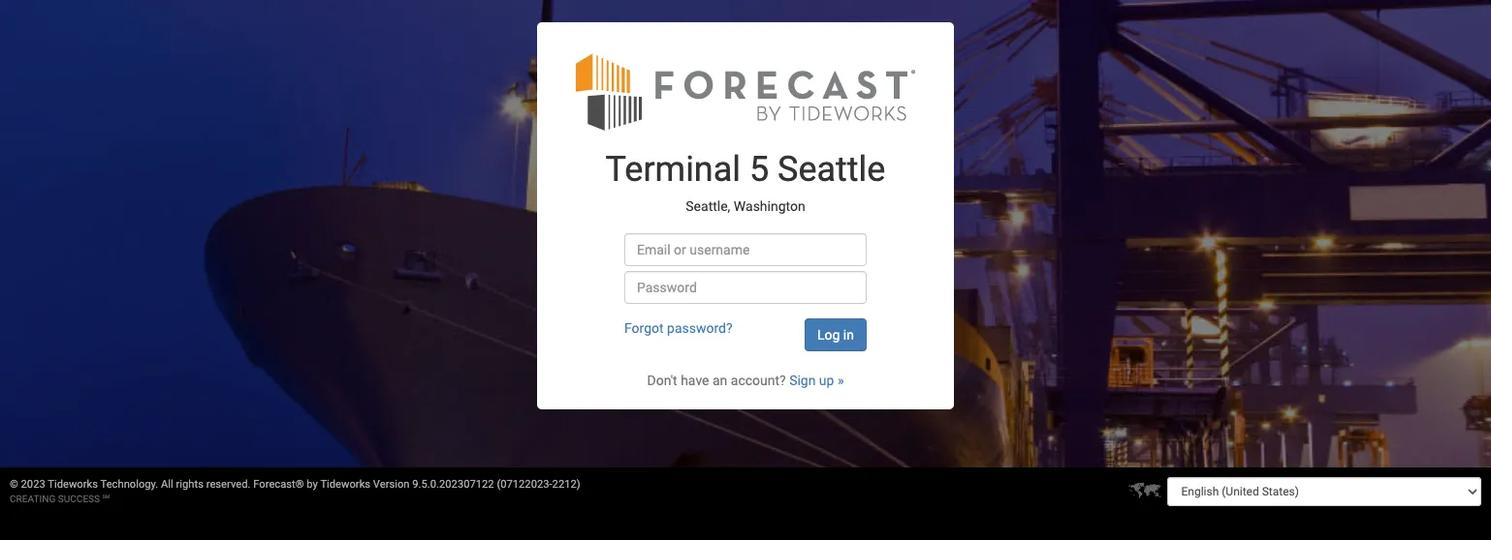 Task type: describe. For each thing, give the bounding box(es) containing it.
an
[[713, 373, 727, 389]]

forecast®
[[253, 479, 304, 492]]

forgot password? log in
[[624, 321, 854, 343]]

9.5.0.202307122
[[412, 479, 494, 492]]

©
[[10, 479, 18, 492]]

log
[[817, 328, 840, 343]]

account?
[[731, 373, 786, 389]]

have
[[681, 373, 709, 389]]

2 tideworks from the left
[[320, 479, 370, 492]]

creating
[[10, 494, 56, 505]]

forgot password? link
[[624, 321, 733, 337]]

up
[[819, 373, 834, 389]]

2023
[[21, 479, 45, 492]]

sign
[[789, 373, 816, 389]]

by
[[307, 479, 318, 492]]

5
[[749, 149, 769, 190]]

2212)
[[552, 479, 580, 492]]

℠
[[102, 494, 110, 505]]

washington
[[734, 199, 805, 214]]

»
[[838, 373, 844, 389]]

rights
[[176, 479, 204, 492]]



Task type: locate. For each thing, give the bounding box(es) containing it.
version
[[373, 479, 410, 492]]

forecast® by tideworks image
[[576, 52, 915, 132]]

Email or username text field
[[624, 234, 867, 267]]

seattle
[[778, 149, 886, 190]]

don't have an account? sign up »
[[647, 373, 844, 389]]

reserved.
[[206, 479, 251, 492]]

forgot
[[624, 321, 664, 337]]

don't
[[647, 373, 677, 389]]

(07122023-
[[497, 479, 552, 492]]

terminal 5 seattle seattle, washington
[[606, 149, 886, 214]]

terminal
[[606, 149, 741, 190]]

log in button
[[805, 319, 867, 352]]

seattle,
[[686, 199, 730, 214]]

1 tideworks from the left
[[48, 479, 98, 492]]

sign up » link
[[789, 373, 844, 389]]

Password password field
[[624, 272, 867, 305]]

tideworks
[[48, 479, 98, 492], [320, 479, 370, 492]]

password?
[[667, 321, 733, 337]]

0 horizontal spatial tideworks
[[48, 479, 98, 492]]

all
[[161, 479, 173, 492]]

in
[[843, 328, 854, 343]]

© 2023 tideworks technology. all rights reserved. forecast® by tideworks version 9.5.0.202307122 (07122023-2212) creating success ℠
[[10, 479, 580, 505]]

technology.
[[100, 479, 158, 492]]

1 horizontal spatial tideworks
[[320, 479, 370, 492]]

tideworks right by
[[320, 479, 370, 492]]

success
[[58, 494, 100, 505]]

tideworks up success on the left of the page
[[48, 479, 98, 492]]



